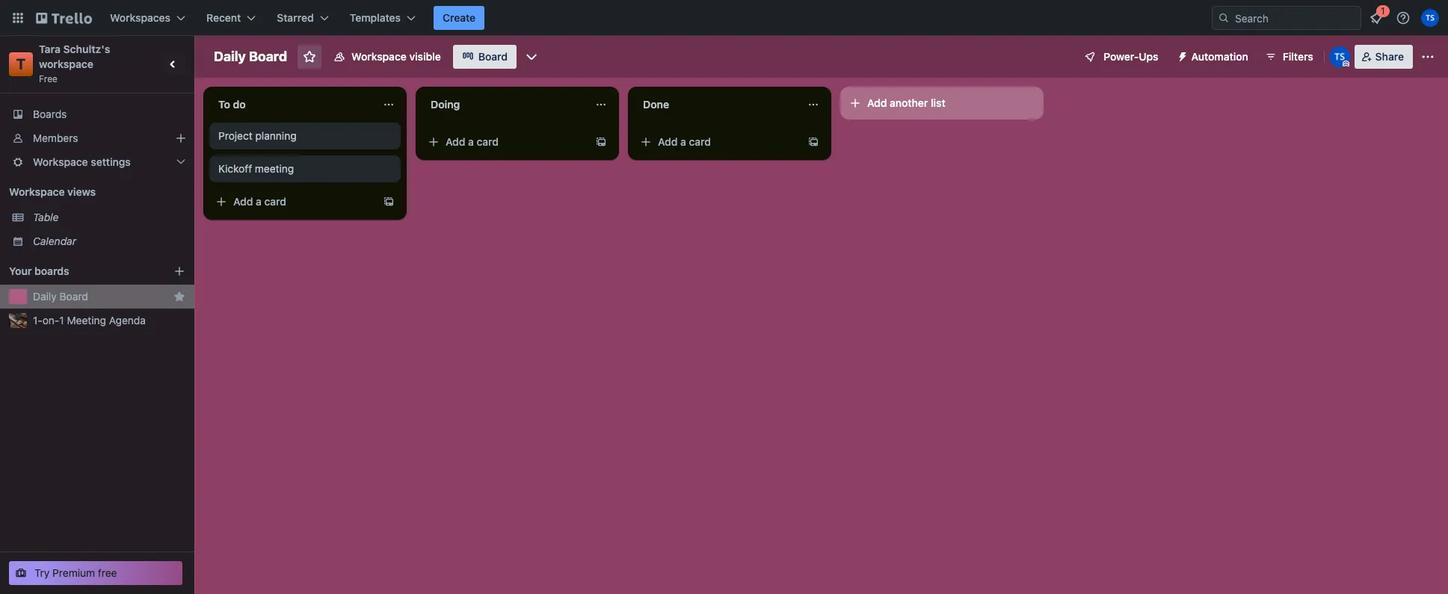 Task type: vqa. For each thing, say whether or not it's contained in the screenshot.
Kickoff
yes



Task type: locate. For each thing, give the bounding box(es) containing it.
sm image
[[1171, 45, 1192, 66]]

power-ups button
[[1074, 45, 1168, 69]]

table link
[[33, 210, 185, 225]]

try premium free button
[[9, 562, 182, 586]]

add a card button down the kickoff meeting link
[[209, 190, 377, 214]]

schultz's
[[63, 43, 110, 55]]

2 horizontal spatial add a card
[[658, 135, 711, 148]]

0 horizontal spatial add a card
[[233, 195, 286, 208]]

free
[[98, 567, 117, 580]]

0 vertical spatial daily
[[214, 49, 246, 64]]

1 horizontal spatial create from template… image
[[595, 136, 607, 148]]

0 horizontal spatial daily
[[33, 290, 57, 303]]

tara schultz's workspace free
[[39, 43, 113, 85]]

1 horizontal spatial board
[[249, 49, 287, 64]]

card for doing
[[477, 135, 499, 148]]

0 horizontal spatial card
[[264, 195, 286, 208]]

1 horizontal spatial add a card
[[446, 135, 499, 148]]

1 horizontal spatial add a card button
[[422, 130, 589, 154]]

0 horizontal spatial daily board
[[33, 290, 88, 303]]

add a card button down done text field
[[634, 130, 802, 154]]

boards link
[[0, 102, 194, 126]]

a for done
[[681, 135, 686, 148]]

workspace settings
[[33, 156, 131, 168]]

0 horizontal spatial tara schultz (taraschultz7) image
[[1330, 46, 1350, 67]]

filters
[[1283, 50, 1314, 63]]

1 horizontal spatial daily board
[[214, 49, 287, 64]]

board
[[249, 49, 287, 64], [478, 50, 508, 63], [59, 290, 88, 303]]

daily up on-
[[33, 290, 57, 303]]

create button
[[434, 6, 485, 30]]

do
[[233, 98, 246, 111]]

this member is an admin of this board. image
[[1343, 61, 1350, 67]]

board left customize views image at left
[[478, 50, 508, 63]]

1 vertical spatial tara schultz (taraschultz7) image
[[1330, 46, 1350, 67]]

workspace
[[352, 50, 407, 63], [33, 156, 88, 168], [9, 185, 65, 198]]

add a card for to do
[[233, 195, 286, 208]]

workspace visible
[[352, 50, 441, 63]]

board down the your boards with 2 items element
[[59, 290, 88, 303]]

add down done
[[658, 135, 678, 148]]

add left another
[[868, 96, 887, 109]]

1 vertical spatial daily board
[[33, 290, 88, 303]]

add a card button down doing text box
[[422, 130, 589, 154]]

card down doing text box
[[477, 135, 499, 148]]

recent
[[206, 11, 241, 24]]

0 horizontal spatial add a card button
[[209, 190, 377, 214]]

boards
[[34, 265, 69, 277]]

workspace inside button
[[352, 50, 407, 63]]

board inside text field
[[249, 49, 287, 64]]

0 horizontal spatial create from template… image
[[383, 196, 395, 208]]

create from template… image for doing
[[595, 136, 607, 148]]

1 vertical spatial workspace
[[33, 156, 88, 168]]

1 horizontal spatial daily
[[214, 49, 246, 64]]

workspace for workspace settings
[[33, 156, 88, 168]]

To do text field
[[209, 93, 374, 117]]

a for doing
[[468, 135, 474, 148]]

create from template… image
[[595, 136, 607, 148], [383, 196, 395, 208]]

doing
[[431, 98, 460, 111]]

a
[[468, 135, 474, 148], [681, 135, 686, 148], [256, 195, 262, 208]]

add down kickoff
[[233, 195, 253, 208]]

add down doing
[[446, 135, 466, 148]]

card
[[477, 135, 499, 148], [689, 135, 711, 148], [264, 195, 286, 208]]

add a card
[[446, 135, 499, 148], [658, 135, 711, 148], [233, 195, 286, 208]]

power-ups
[[1104, 50, 1159, 63]]

add a card down doing
[[446, 135, 499, 148]]

tara schultz (taraschultz7) image
[[1422, 9, 1440, 27], [1330, 46, 1350, 67]]

create from template… image for to do
[[383, 196, 395, 208]]

workspace views
[[9, 185, 96, 198]]

1-on-1 meeting agenda link
[[33, 313, 185, 328]]

add board image
[[174, 266, 185, 277]]

tara schultz's workspace link
[[39, 43, 113, 70]]

tara schultz (taraschultz7) image right open information menu icon
[[1422, 9, 1440, 27]]

on-
[[42, 314, 59, 327]]

board left 'star or unstar board' 'image'
[[249, 49, 287, 64]]

0 vertical spatial workspace
[[352, 50, 407, 63]]

star or unstar board image
[[303, 50, 317, 64]]

add
[[868, 96, 887, 109], [446, 135, 466, 148], [658, 135, 678, 148], [233, 195, 253, 208]]

starred icon image
[[174, 291, 185, 303]]

1 horizontal spatial tara schultz (taraschultz7) image
[[1422, 9, 1440, 27]]

card for done
[[689, 135, 711, 148]]

add for done
[[658, 135, 678, 148]]

1 vertical spatial create from template… image
[[383, 196, 395, 208]]

tara
[[39, 43, 61, 55]]

a down kickoff meeting
[[256, 195, 262, 208]]

add a card down kickoff meeting
[[233, 195, 286, 208]]

automation
[[1192, 50, 1249, 63]]

workspace for workspace views
[[9, 185, 65, 198]]

daily
[[214, 49, 246, 64], [33, 290, 57, 303]]

1 horizontal spatial a
[[468, 135, 474, 148]]

project planning link
[[218, 129, 392, 144]]

add a card down done
[[658, 135, 711, 148]]

a down doing text box
[[468, 135, 474, 148]]

workspace up table
[[9, 185, 65, 198]]

1 vertical spatial daily
[[33, 290, 57, 303]]

0 vertical spatial daily board
[[214, 49, 287, 64]]

add a card button for to do
[[209, 190, 377, 214]]

another
[[890, 96, 928, 109]]

recent button
[[197, 6, 265, 30]]

daily board
[[214, 49, 287, 64], [33, 290, 88, 303]]

add another list button
[[841, 87, 1044, 120]]

open information menu image
[[1396, 10, 1411, 25]]

a for to do
[[256, 195, 262, 208]]

add a card button
[[422, 130, 589, 154], [634, 130, 802, 154], [209, 190, 377, 214]]

2 horizontal spatial add a card button
[[634, 130, 802, 154]]

project
[[218, 129, 253, 142]]

create
[[443, 11, 476, 24]]

table
[[33, 211, 59, 224]]

workspace visible button
[[325, 45, 450, 69]]

create from template… image
[[808, 136, 820, 148]]

a down done text field
[[681, 135, 686, 148]]

daily board down recent dropdown button
[[214, 49, 287, 64]]

0 vertical spatial tara schultz (taraschultz7) image
[[1422, 9, 1440, 27]]

board link
[[453, 45, 517, 69]]

starred button
[[268, 6, 338, 30]]

tara schultz (taraschultz7) image right filters
[[1330, 46, 1350, 67]]

1-on-1 meeting agenda
[[33, 314, 146, 327]]

workspace down templates dropdown button
[[352, 50, 407, 63]]

automation button
[[1171, 45, 1258, 69]]

Search field
[[1230, 7, 1361, 29]]

2 horizontal spatial card
[[689, 135, 711, 148]]

daily board up 1
[[33, 290, 88, 303]]

back to home image
[[36, 6, 92, 30]]

add a card button for done
[[634, 130, 802, 154]]

workspace inside dropdown button
[[33, 156, 88, 168]]

kickoff meeting link
[[218, 162, 392, 177]]

card down "meeting"
[[264, 195, 286, 208]]

card down done text field
[[689, 135, 711, 148]]

2 vertical spatial workspace
[[9, 185, 65, 198]]

to do
[[218, 98, 246, 111]]

daily down recent dropdown button
[[214, 49, 246, 64]]

2 horizontal spatial a
[[681, 135, 686, 148]]

your
[[9, 265, 32, 277]]

visible
[[409, 50, 441, 63]]

0 vertical spatial create from template… image
[[595, 136, 607, 148]]

done
[[643, 98, 669, 111]]

members
[[33, 132, 78, 144]]

calendar link
[[33, 234, 185, 249]]

share button
[[1355, 45, 1414, 69]]

boards
[[33, 108, 67, 120]]

1 horizontal spatial card
[[477, 135, 499, 148]]

0 horizontal spatial a
[[256, 195, 262, 208]]

workspace down members
[[33, 156, 88, 168]]

try
[[34, 567, 50, 580]]



Task type: describe. For each thing, give the bounding box(es) containing it.
workspace
[[39, 58, 93, 70]]

add a card for done
[[658, 135, 711, 148]]

daily board inside board name text field
[[214, 49, 287, 64]]

Board name text field
[[206, 45, 295, 69]]

ups
[[1139, 50, 1159, 63]]

Done text field
[[634, 93, 799, 117]]

meeting
[[67, 314, 106, 327]]

calendar
[[33, 235, 76, 248]]

daily inside board name text field
[[214, 49, 246, 64]]

list
[[931, 96, 946, 109]]

agenda
[[109, 314, 146, 327]]

add a card button for doing
[[422, 130, 589, 154]]

settings
[[91, 156, 131, 168]]

add for doing
[[446, 135, 466, 148]]

workspaces button
[[101, 6, 194, 30]]

to
[[218, 98, 230, 111]]

tara schultz (taraschultz7) image inside primary element
[[1422, 9, 1440, 27]]

project planning
[[218, 129, 297, 142]]

1
[[59, 314, 64, 327]]

members link
[[0, 126, 194, 150]]

try premium free
[[34, 567, 117, 580]]

filters button
[[1261, 45, 1318, 69]]

kickoff meeting
[[218, 162, 294, 175]]

1 notification image
[[1368, 9, 1386, 27]]

views
[[67, 185, 96, 198]]

add inside button
[[868, 96, 887, 109]]

power-
[[1104, 50, 1139, 63]]

card for to do
[[264, 195, 286, 208]]

meeting
[[255, 162, 294, 175]]

workspace navigation collapse icon image
[[163, 54, 184, 75]]

1-
[[33, 314, 42, 327]]

search image
[[1218, 12, 1230, 24]]

starred
[[277, 11, 314, 24]]

templates button
[[341, 6, 425, 30]]

primary element
[[0, 0, 1449, 36]]

add another list
[[868, 96, 946, 109]]

show menu image
[[1421, 49, 1436, 64]]

templates
[[350, 11, 401, 24]]

t link
[[9, 52, 33, 76]]

free
[[39, 73, 58, 85]]

premium
[[52, 567, 95, 580]]

workspace for workspace visible
[[352, 50, 407, 63]]

planning
[[255, 129, 297, 142]]

share
[[1376, 50, 1405, 63]]

0 horizontal spatial board
[[59, 290, 88, 303]]

customize views image
[[524, 49, 539, 64]]

your boards with 2 items element
[[9, 263, 151, 280]]

workspace settings button
[[0, 150, 194, 174]]

workspaces
[[110, 11, 171, 24]]

your boards
[[9, 265, 69, 277]]

add for to do
[[233, 195, 253, 208]]

2 horizontal spatial board
[[478, 50, 508, 63]]

Doing text field
[[422, 93, 586, 117]]

daily board link
[[33, 289, 168, 304]]

t
[[16, 55, 26, 73]]

kickoff
[[218, 162, 252, 175]]

add a card for doing
[[446, 135, 499, 148]]

daily board inside daily board link
[[33, 290, 88, 303]]



